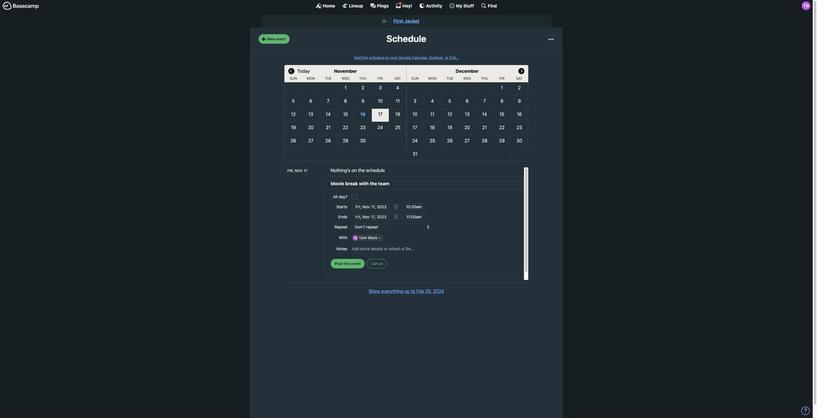 Task type: describe. For each thing, give the bounding box(es) containing it.
wed for november
[[342, 76, 350, 81]]

sun for december
[[412, 76, 419, 81]]

activity link
[[419, 3, 442, 9]]

pick a time… field for ends
[[403, 214, 425, 220]]

hey!
[[403, 3, 412, 8]]

find
[[488, 3, 497, 8]]

show        everything      up to        feb 29, 2024
[[369, 289, 444, 294]]

Type the name of the event… text field
[[331, 180, 518, 187]]

home link
[[316, 3, 335, 9]]

with
[[339, 235, 348, 240]]

fri for december
[[500, 76, 505, 81]]

nov
[[295, 169, 303, 173]]

29,
[[426, 289, 432, 294]]

show
[[369, 289, 380, 294]]

cancel button
[[367, 259, 387, 268]]

lineup link
[[342, 3, 363, 9]]

tyler
[[359, 236, 367, 240]]

mon for december
[[429, 76, 437, 81]]

all day?
[[333, 194, 348, 199]]

all
[[333, 194, 338, 199]]

first jacket link
[[394, 18, 420, 24]]

black
[[368, 236, 378, 240]]

sat for november
[[395, 76, 401, 81]]

pick a time… field for starts
[[403, 203, 425, 210]]

tue for december
[[447, 76, 453, 81]]

november
[[334, 68, 357, 74]]

tue for november
[[325, 76, 332, 81]]

ical…
[[450, 55, 459, 60]]

post
[[335, 261, 343, 266]]

show        everything      up to        feb 29, 2024 button
[[369, 288, 444, 295]]

december
[[456, 68, 479, 74]]

1 vertical spatial schedule
[[366, 168, 385, 173]]

today link
[[298, 65, 310, 77]]

Notes text field
[[352, 244, 518, 254]]

on
[[352, 168, 357, 173]]

google
[[399, 55, 411, 60]]

this for post
[[344, 261, 350, 266]]

wed for december
[[463, 76, 471, 81]]

new
[[267, 37, 275, 41]]

fri, nov 17
[[287, 169, 308, 173]]

day?
[[339, 194, 348, 199]]

fri,
[[287, 169, 294, 173]]

switch accounts image
[[2, 1, 39, 10]]

home
[[323, 3, 335, 8]]

mon for november
[[307, 76, 315, 81]]

fri for november
[[378, 76, 383, 81]]

add this schedule to your google calendar, outlook, or ical… link
[[354, 55, 459, 60]]

×
[[379, 236, 381, 240]]

or
[[445, 55, 449, 60]]

sun for november
[[290, 76, 297, 81]]

first jacket
[[394, 18, 420, 24]]

stuff
[[464, 3, 474, 8]]

choose date… field for starts
[[352, 203, 402, 210]]



Task type: vqa. For each thing, say whether or not it's contained in the screenshot.
chat
no



Task type: locate. For each thing, give the bounding box(es) containing it.
thu for december
[[481, 76, 488, 81]]

event
[[276, 37, 286, 41], [351, 261, 361, 266]]

event right 'new'
[[276, 37, 286, 41]]

wed down december
[[463, 76, 471, 81]]

0 horizontal spatial this
[[344, 261, 350, 266]]

new event
[[267, 37, 286, 41]]

to for up
[[411, 289, 415, 294]]

tue right today link
[[325, 76, 332, 81]]

thu
[[359, 76, 367, 81], [481, 76, 488, 81]]

mon
[[307, 76, 315, 81], [429, 76, 437, 81]]

17
[[304, 169, 308, 173]]

repeat
[[335, 224, 348, 229]]

schedule left your
[[369, 55, 385, 60]]

to inside show        everything      up to        feb 29, 2024 button
[[411, 289, 415, 294]]

lineup
[[349, 3, 363, 8]]

to left your
[[386, 55, 389, 60]]

1 tue from the left
[[325, 76, 332, 81]]

2 choose date… field from the top
[[352, 214, 402, 220]]

tyler black image
[[802, 1, 811, 10]]

this right add
[[362, 55, 368, 60]]

2 fri from the left
[[500, 76, 505, 81]]

1 vertical spatial this
[[344, 261, 350, 266]]

0 vertical spatial pick a time… field
[[403, 203, 425, 210]]

up
[[405, 289, 410, 294]]

to for schedule
[[386, 55, 389, 60]]

0 horizontal spatial sun
[[290, 76, 297, 81]]

2 mon from the left
[[429, 76, 437, 81]]

1 vertical spatial choose date… field
[[352, 214, 402, 220]]

cancel
[[371, 261, 383, 266]]

schedule
[[387, 33, 427, 44]]

1 choose date… field from the top
[[352, 203, 402, 210]]

Choose date… field
[[352, 203, 402, 210], [352, 214, 402, 220]]

event right "post"
[[351, 261, 361, 266]]

2 pick a time… field from the top
[[403, 214, 425, 220]]

wed down november
[[342, 76, 350, 81]]

1 horizontal spatial tue
[[447, 76, 453, 81]]

0 horizontal spatial sat
[[395, 76, 401, 81]]

tue down or
[[447, 76, 453, 81]]

schedule
[[369, 55, 385, 60], [366, 168, 385, 173]]

this inside button
[[344, 261, 350, 266]]

event inside button
[[351, 261, 361, 266]]

thu for november
[[359, 76, 367, 81]]

1 horizontal spatial fri
[[500, 76, 505, 81]]

Pick a time… field
[[403, 203, 425, 210], [403, 214, 425, 220]]

1 thu from the left
[[359, 76, 367, 81]]

add
[[354, 55, 361, 60]]

choose date… field for ends
[[352, 214, 402, 220]]

wed
[[342, 76, 350, 81], [463, 76, 471, 81]]

2 tue from the left
[[447, 76, 453, 81]]

new event link
[[259, 34, 290, 44]]

find button
[[481, 3, 497, 9]]

1 horizontal spatial thu
[[481, 76, 488, 81]]

sat
[[395, 76, 401, 81], [516, 76, 523, 81]]

outlook,
[[430, 55, 444, 60]]

1 horizontal spatial event
[[351, 261, 361, 266]]

0 horizontal spatial fri
[[378, 76, 383, 81]]

0 horizontal spatial thu
[[359, 76, 367, 81]]

first
[[394, 18, 404, 24]]

0 horizontal spatial event
[[276, 37, 286, 41]]

your
[[390, 55, 398, 60]]

0 horizontal spatial tue
[[325, 76, 332, 81]]

1 sat from the left
[[395, 76, 401, 81]]

With text field
[[383, 234, 518, 242]]

fri
[[378, 76, 383, 81], [500, 76, 505, 81]]

0 vertical spatial event
[[276, 37, 286, 41]]

2 sat from the left
[[516, 76, 523, 81]]

this for add
[[362, 55, 368, 60]]

0 horizontal spatial mon
[[307, 76, 315, 81]]

to right up
[[411, 289, 415, 294]]

this right "post"
[[344, 261, 350, 266]]

post this event
[[335, 261, 361, 266]]

1 wed from the left
[[342, 76, 350, 81]]

everything
[[381, 289, 403, 294]]

1 horizontal spatial wed
[[463, 76, 471, 81]]

my stuff
[[456, 3, 474, 8]]

mon down the outlook,
[[429, 76, 437, 81]]

sun down calendar,
[[412, 76, 419, 81]]

1 horizontal spatial this
[[362, 55, 368, 60]]

× link
[[377, 235, 383, 240]]

hey! button
[[396, 2, 412, 9]]

1 sun from the left
[[290, 76, 297, 81]]

1 vertical spatial event
[[351, 261, 361, 266]]

1 horizontal spatial mon
[[429, 76, 437, 81]]

main element
[[0, 0, 813, 11]]

2 sun from the left
[[412, 76, 419, 81]]

0 vertical spatial this
[[362, 55, 368, 60]]

to
[[386, 55, 389, 60], [411, 289, 415, 294]]

my
[[456, 3, 463, 8]]

1 vertical spatial pick a time… field
[[403, 214, 425, 220]]

notes
[[337, 246, 348, 251]]

feb
[[417, 289, 424, 294]]

0 vertical spatial schedule
[[369, 55, 385, 60]]

add this schedule to your google calendar, outlook, or ical…
[[354, 55, 459, 60]]

pings
[[377, 3, 389, 8]]

tyler black ×
[[359, 236, 381, 240]]

tue
[[325, 76, 332, 81], [447, 76, 453, 81]]

ends
[[338, 214, 348, 219]]

1 horizontal spatial to
[[411, 289, 415, 294]]

nothing's
[[331, 168, 351, 173]]

sat for december
[[516, 76, 523, 81]]

1 horizontal spatial sun
[[412, 76, 419, 81]]

activity
[[426, 3, 442, 8]]

0 vertical spatial choose date… field
[[352, 203, 402, 210]]

sun
[[290, 76, 297, 81], [412, 76, 419, 81]]

0 horizontal spatial to
[[386, 55, 389, 60]]

0 vertical spatial to
[[386, 55, 389, 60]]

1 mon from the left
[[307, 76, 315, 81]]

1 pick a time… field from the top
[[403, 203, 425, 210]]

1 fri from the left
[[378, 76, 383, 81]]

sun left today link
[[290, 76, 297, 81]]

nothing's on the schedule
[[331, 168, 385, 173]]

2 thu from the left
[[481, 76, 488, 81]]

jacket
[[405, 18, 420, 24]]

mon down today
[[307, 76, 315, 81]]

2024
[[433, 289, 444, 294]]

today
[[298, 68, 310, 74]]

post this event button
[[331, 259, 365, 268]]

my stuff button
[[449, 3, 474, 9]]

schedule right the
[[366, 168, 385, 173]]

calendar,
[[412, 55, 428, 60]]

this
[[362, 55, 368, 60], [344, 261, 350, 266]]

starts
[[337, 204, 348, 209]]

2 wed from the left
[[463, 76, 471, 81]]

the
[[358, 168, 365, 173]]

1 horizontal spatial sat
[[516, 76, 523, 81]]

1 vertical spatial to
[[411, 289, 415, 294]]

pings button
[[370, 3, 389, 9]]

0 horizontal spatial wed
[[342, 76, 350, 81]]



